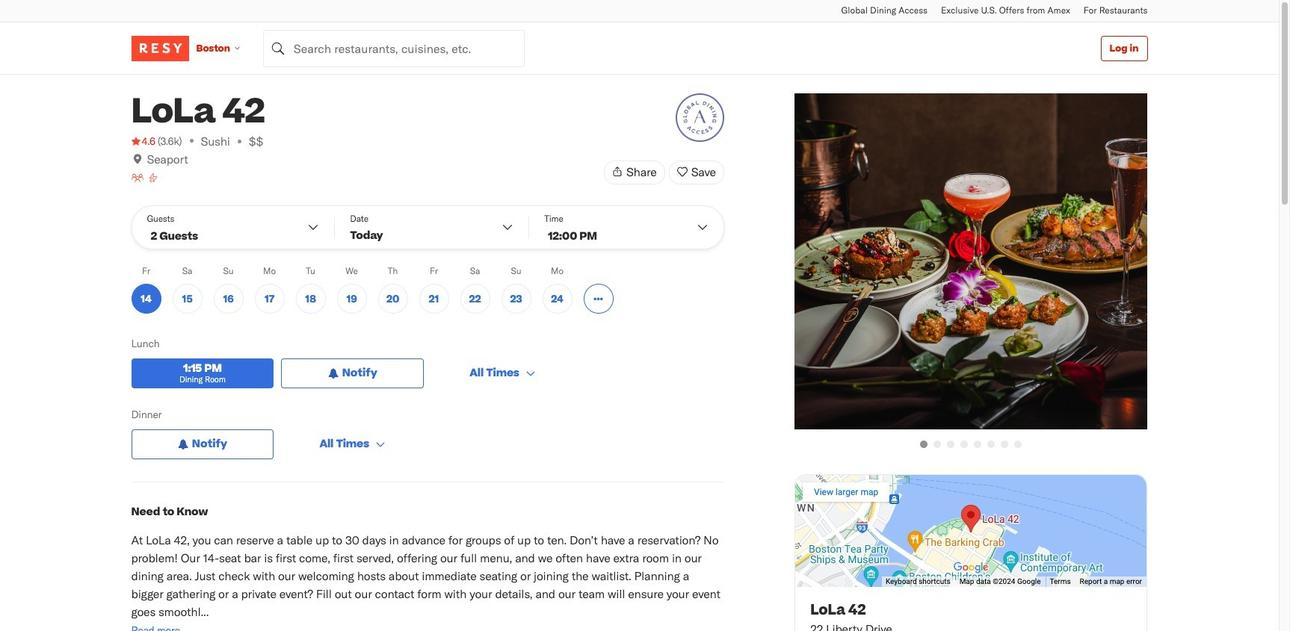 Task type: vqa. For each thing, say whether or not it's contained in the screenshot.
4.8 out of 5 stars Image
no



Task type: locate. For each thing, give the bounding box(es) containing it.
4.6 out of 5 stars image
[[131, 134, 155, 149]]

Search restaurants, cuisines, etc. text field
[[263, 30, 525, 67]]

None field
[[263, 30, 525, 67]]



